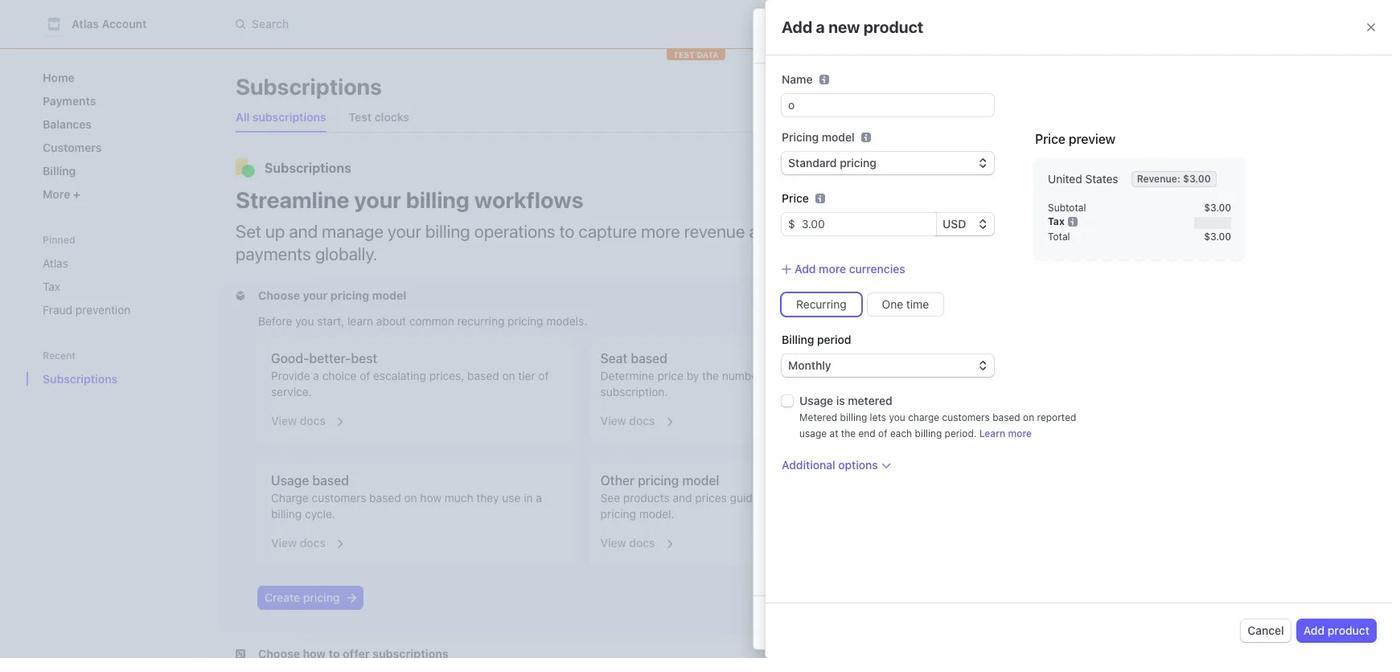 Task type: vqa. For each thing, say whether or not it's contained in the screenshot.
Core navigation links element
yes



Task type: locate. For each thing, give the bounding box(es) containing it.
svg image left the choose
[[236, 291, 245, 301]]

payments inside billing starter 0.5% on recurring payments create subscriptions, offer trials or discounts, and effortlessly manage recurring billing.
[[1086, 216, 1137, 230]]

a down better-
[[313, 369, 319, 383]]

and left $ button
[[750, 221, 778, 242]]

billing inside billing starter 0.5% on recurring payments create subscriptions, offer trials or discounts, and effortlessly manage recurring billing.
[[1006, 195, 1038, 208]]

end
[[859, 428, 876, 440]]

usage up charge
[[271, 474, 309, 488]]

add for new
[[782, 18, 813, 36]]

dialog
[[732, 8, 1393, 659]]

1 vertical spatial $3.00
[[1205, 202, 1232, 214]]

0 horizontal spatial svg image
[[236, 291, 245, 301]]

subscriptions up streamline
[[265, 161, 351, 175]]

recurring up total at top
[[1036, 216, 1083, 230]]

1 vertical spatial pricing
[[990, 161, 1034, 175]]

info element
[[861, 133, 871, 142]]

1 horizontal spatial product
[[864, 18, 924, 36]]

docs down subscription.
[[630, 414, 655, 428]]

manage inside billing starter 0.5% on recurring payments create subscriptions, offer trials or discounts, and effortlessly manage recurring billing.
[[1051, 250, 1092, 264]]

view docs button down cycle.
[[261, 526, 346, 555]]

based left how
[[369, 492, 401, 505]]

to left help
[[781, 492, 791, 505]]

add product up additional
[[785, 437, 850, 450]]

a inside good-better-best provide a choice of escalating prices, based on tier of service.
[[313, 369, 319, 383]]

1 horizontal spatial svg image
[[792, 280, 802, 289]]

view down see
[[601, 537, 627, 550]]

0 vertical spatial usage
[[800, 394, 834, 408]]

atlas inside pinned element
[[43, 257, 68, 270]]

and left prices
[[673, 492, 692, 505]]

1 horizontal spatial customers
[[943, 412, 990, 424]]

2 vertical spatial model
[[683, 474, 720, 488]]

on right 0.5%
[[1020, 216, 1033, 230]]

1 vertical spatial more
[[819, 262, 847, 276]]

view docs down service.
[[271, 414, 326, 428]]

0 horizontal spatial revenue
[[684, 221, 745, 242]]

0 horizontal spatial the
[[703, 369, 719, 383]]

billing inside usage based charge customers based on how much they use in a billing cycle.
[[271, 508, 302, 521]]

billing up product
[[782, 333, 815, 347]]

manage down total at top
[[1051, 250, 1092, 264]]

1 horizontal spatial create
[[770, 27, 819, 45]]

1 horizontal spatial the
[[842, 428, 856, 440]]

1 vertical spatial subscription
[[1089, 336, 1153, 350]]

0 vertical spatial billing
[[43, 164, 76, 178]]

create inside dialog
[[770, 27, 819, 45]]

1 vertical spatial billing
[[1006, 195, 1038, 208]]

customers up period.
[[943, 412, 990, 424]]

2 horizontal spatial billing
[[1006, 195, 1038, 208]]

1 horizontal spatial tax
[[1048, 216, 1065, 228]]

recurring inside streamline your billing workflows set up and manage your billing operations to capture more revenue and accept recurring payments globally.
[[839, 221, 908, 242]]

learn
[[348, 315, 373, 328]]

one
[[882, 298, 904, 311]]

model up prices
[[683, 474, 720, 488]]

view docs down subscription.
[[601, 414, 655, 428]]

0 horizontal spatial add product button
[[785, 436, 850, 452]]

revenue left $ button
[[684, 221, 745, 242]]

subscriptions
[[236, 73, 382, 100], [265, 161, 351, 175], [43, 373, 118, 386]]

docs for charge
[[300, 537, 326, 550]]

payments link
[[36, 88, 191, 114]]

tax up total at top
[[1048, 216, 1065, 228]]

2 vertical spatial product
[[1328, 624, 1370, 638]]

0 horizontal spatial atlas
[[43, 257, 68, 270]]

more inside button
[[819, 262, 847, 276]]

a left new
[[816, 18, 825, 36]]

revenue inside streamline your billing workflows set up and manage your billing operations to capture more revenue and accept recurring payments globally.
[[684, 221, 745, 242]]

0 horizontal spatial payments
[[236, 244, 311, 265]]

price for price preview
[[1036, 132, 1066, 146]]

pricing
[[782, 130, 819, 144], [990, 161, 1034, 175], [785, 313, 828, 328]]

1 vertical spatial model
[[372, 289, 407, 303]]

$3.00 up the "discounts,"
[[1205, 202, 1232, 214]]

price left "preview"
[[1036, 132, 1066, 146]]

0 vertical spatial add product button
[[785, 436, 850, 452]]

subscription left billing, on the bottom right of the page
[[1089, 336, 1153, 350]]

add
[[782, 18, 813, 36], [795, 262, 816, 276], [785, 437, 806, 450], [1059, 437, 1080, 450], [1304, 624, 1325, 638]]

pricing down recurring
[[785, 313, 828, 328]]

billing up 0.5%
[[1006, 195, 1038, 208]]

2 vertical spatial billing
[[782, 333, 815, 347]]

pricing right 3
[[782, 130, 819, 144]]

info image
[[861, 133, 871, 142], [1068, 217, 1078, 226]]

view down subscription.
[[601, 414, 627, 428]]

model inside dropdown button
[[372, 289, 407, 303]]

usage inside usage based charge customers based on how much they use in a billing cycle.
[[271, 474, 309, 488]]

more right the capture
[[641, 221, 680, 242]]

you inside metered billing lets you charge customers based on reported usage at the end of each billing period.
[[889, 412, 906, 424]]

0 horizontal spatial product
[[809, 437, 850, 450]]

view docs down model.
[[601, 537, 655, 550]]

more for learn more
[[1009, 428, 1032, 440]]

guidance
[[730, 492, 778, 505]]

payments up offer
[[1086, 216, 1137, 230]]

1 horizontal spatial usage
[[800, 394, 834, 408]]

add product inside dialog
[[785, 437, 850, 450]]

view docs button for usage
[[261, 526, 346, 555]]

0 vertical spatial you
[[295, 315, 314, 328]]

atlas down pinned
[[43, 257, 68, 270]]

about
[[377, 315, 406, 328]]

up
[[265, 221, 285, 242]]

choose your pricing model button
[[236, 288, 410, 304]]

0 vertical spatial add product
[[785, 437, 850, 450]]

product inside dialog
[[809, 437, 850, 450]]

1 horizontal spatial revenue
[[1063, 350, 1104, 364]]

0 horizontal spatial customers
[[312, 492, 366, 505]]

more right learn
[[1009, 428, 1032, 440]]

manage
[[322, 221, 384, 242], [1051, 250, 1092, 264]]

currencies
[[849, 262, 906, 276]]

you up each
[[889, 412, 906, 424]]

0 vertical spatial price
[[1036, 132, 1066, 146]]

on left reported
[[1023, 412, 1035, 424]]

on inside good-better-best provide a choice of escalating prices, based on tier of service.
[[502, 369, 515, 383]]

0 vertical spatial to
[[560, 221, 575, 242]]

and right the "discounts,"
[[1230, 237, 1250, 250]]

1 vertical spatial svg image
[[236, 291, 245, 301]]

0 vertical spatial subscriptions
[[236, 73, 382, 100]]

0 vertical spatial create
[[770, 27, 819, 45]]

options
[[839, 459, 878, 472]]

the
[[703, 369, 719, 383], [842, 428, 856, 440]]

0 horizontal spatial billing
[[43, 164, 76, 178]]

$3.00 right or
[[1205, 231, 1232, 243]]

customers inside metered billing lets you charge customers based on reported usage at the end of each billing period.
[[943, 412, 990, 424]]

2 horizontal spatial create
[[990, 237, 1024, 250]]

fraud prevention link
[[36, 297, 191, 323]]

0 horizontal spatial to
[[560, 221, 575, 242]]

all subscriptions
[[236, 110, 326, 124]]

view down service.
[[271, 414, 297, 428]]

1 vertical spatial usage
[[271, 474, 309, 488]]

0 vertical spatial customers
[[943, 412, 990, 424]]

pricing left the united
[[990, 161, 1034, 175]]

1 vertical spatial atlas
[[43, 257, 68, 270]]

1 horizontal spatial info image
[[1068, 217, 1078, 226]]

customers link
[[36, 134, 191, 161]]

1 vertical spatial tax
[[43, 280, 60, 294]]

0 horizontal spatial more
[[641, 221, 680, 242]]

a
[[816, 18, 825, 36], [822, 27, 831, 45], [313, 369, 319, 383], [848, 369, 854, 383], [536, 492, 542, 505]]

common
[[409, 315, 454, 328]]

price
[[658, 369, 684, 383]]

a inside dialog
[[822, 27, 831, 45]]

1 vertical spatial price
[[782, 191, 809, 205]]

view docs button down service.
[[261, 404, 346, 433]]

on inside billing starter 0.5% on recurring payments create subscriptions, offer trials or discounts, and effortlessly manage recurring billing.
[[1020, 216, 1033, 230]]

add left new
[[782, 18, 813, 36]]

recurring left billing.
[[1095, 250, 1143, 264]]

to
[[560, 221, 575, 242], [781, 492, 791, 505]]

0 vertical spatial tax
[[1048, 216, 1065, 228]]

recurring down details
[[839, 221, 908, 242]]

of inside seat based determine price by the number of people using a subscription.
[[765, 369, 776, 383]]

balances
[[43, 117, 92, 131]]

a inside seat based determine price by the number of people using a subscription.
[[848, 369, 854, 383]]

or
[[1160, 237, 1171, 250]]

1 vertical spatial the
[[842, 428, 856, 440]]

view
[[271, 414, 297, 428], [601, 414, 627, 428], [271, 537, 297, 550], [601, 537, 627, 550]]

svg image
[[792, 280, 802, 289], [236, 291, 245, 301]]

0 horizontal spatial you
[[295, 315, 314, 328]]

0 horizontal spatial model
[[372, 289, 407, 303]]

0 horizontal spatial price
[[782, 191, 809, 205]]

add for currencies
[[795, 262, 816, 276]]

workflows
[[475, 187, 584, 213]]

billing up the more
[[43, 164, 76, 178]]

0 horizontal spatial manage
[[322, 221, 384, 242]]

customers inside usage based charge customers based on how much they use in a billing cycle.
[[312, 492, 366, 505]]

tab list containing all subscriptions
[[229, 103, 1290, 133]]

pricing up learn
[[331, 289, 369, 303]]

info image down premium plan, sunglasses, etc. text box
[[861, 133, 871, 142]]

$3.00 for subtotal
[[1205, 202, 1232, 214]]

$3.00 right revenue:
[[1184, 173, 1211, 185]]

$3.00
[[1184, 173, 1211, 185], [1205, 202, 1232, 214], [1205, 231, 1232, 243]]

add product for add product button to the right
[[1304, 624, 1370, 638]]

1 horizontal spatial atlas
[[72, 17, 99, 31]]

0 vertical spatial payments
[[1086, 216, 1137, 230]]

add inside button
[[795, 262, 816, 276]]

usage for is
[[800, 394, 834, 408]]

1 horizontal spatial more
[[819, 262, 847, 276]]

usage up metered at the bottom right
[[800, 394, 834, 408]]

1 horizontal spatial add product
[[1304, 624, 1370, 638]]

1 vertical spatial add product
[[1304, 624, 1370, 638]]

price up $
[[782, 191, 809, 205]]

atlas
[[72, 17, 99, 31], [43, 257, 68, 270]]

create up name
[[770, 27, 819, 45]]

a inside usage based charge customers based on how much they use in a billing cycle.
[[536, 492, 542, 505]]

$3.00 for total
[[1205, 231, 1232, 243]]

docs for determine
[[630, 414, 655, 428]]

atlas left account
[[72, 17, 99, 31]]

to inside the other pricing model see products and prices guidance to help shape your pricing model.
[[781, 492, 791, 505]]

how
[[420, 492, 442, 505]]

1 vertical spatial manage
[[1051, 250, 1092, 264]]

1 horizontal spatial manage
[[1051, 250, 1092, 264]]

view down charge
[[271, 537, 297, 550]]

atlas link
[[36, 250, 191, 277]]

learn
[[980, 428, 1006, 440]]

add product
[[785, 437, 850, 450], [1304, 624, 1370, 638]]

based inside metered billing lets you charge customers based on reported usage at the end of each billing period.
[[993, 412, 1021, 424]]

more inside streamline your billing workflows set up and manage your billing operations to capture more revenue and accept recurring payments globally.
[[641, 221, 680, 242]]

price preview
[[1036, 132, 1116, 146]]

billing for billing starter 0.5% on recurring payments create subscriptions, offer trials or discounts, and effortlessly manage recurring billing.
[[1006, 195, 1038, 208]]

usage based charge customers based on how much they use in a billing cycle.
[[271, 474, 542, 521]]

0 horizontal spatial usage
[[271, 474, 309, 488]]

add up start date field
[[795, 262, 816, 276]]

add product button up additional
[[785, 436, 850, 452]]

they
[[477, 492, 499, 505]]

add right the cancel on the right bottom of page
[[1304, 624, 1325, 638]]

learn more link
[[980, 428, 1032, 441]]

0 vertical spatial pricing
[[782, 130, 819, 144]]

view for usage based
[[271, 537, 297, 550]]

set
[[236, 221, 261, 242]]

0 vertical spatial model
[[822, 130, 855, 144]]

preview
[[1069, 132, 1116, 146]]

1 horizontal spatial to
[[781, 492, 791, 505]]

subscription
[[867, 27, 959, 45], [1089, 336, 1153, 350]]

view docs button down model.
[[591, 526, 675, 555]]

to left the capture
[[560, 221, 575, 242]]

svg image inside dialog
[[792, 280, 802, 289]]

docs
[[300, 414, 326, 428], [630, 414, 655, 428], [300, 537, 326, 550], [630, 537, 655, 550]]

add product right the cancel on the right bottom of page
[[1304, 624, 1370, 638]]

help
[[795, 492, 817, 505]]

a right in
[[536, 492, 542, 505]]

to inside streamline your billing workflows set up and manage your billing operations to capture more revenue and accept recurring payments globally.
[[560, 221, 575, 242]]

the right by
[[703, 369, 719, 383]]

2 vertical spatial more
[[1009, 428, 1032, 440]]

1 vertical spatial payments
[[236, 244, 311, 265]]

svg image
[[346, 594, 356, 604]]

tab list
[[229, 103, 1290, 133]]

create left svg icon at left
[[265, 591, 300, 605]]

on left how
[[404, 492, 417, 505]]

on left tier
[[502, 369, 515, 383]]

subscriptions up the 'subscriptions'
[[236, 73, 382, 100]]

based up price
[[631, 352, 668, 366]]

1 vertical spatial create
[[990, 237, 1024, 250]]

based right 'prices,'
[[468, 369, 499, 383]]

0 horizontal spatial subscription
[[867, 27, 959, 45]]

0 horizontal spatial create
[[265, 591, 300, 605]]

you
[[295, 315, 314, 328], [889, 412, 906, 424]]

of down best
[[360, 369, 370, 383]]

0 horizontal spatial info image
[[861, 133, 871, 142]]

1 horizontal spatial model
[[683, 474, 720, 488]]

email
[[787, 137, 814, 150]]

0 horizontal spatial tax
[[43, 280, 60, 294]]

0 vertical spatial svg image
[[792, 280, 802, 289]]

one time
[[882, 298, 929, 311]]

total
[[1048, 231, 1071, 243]]

you left start,
[[295, 315, 314, 328]]

price
[[1036, 132, 1066, 146], [782, 191, 809, 205]]

1 horizontal spatial billing
[[782, 333, 815, 347]]

1 vertical spatial to
[[781, 492, 791, 505]]

and right recovery,
[[1040, 350, 1060, 364]]

choose
[[258, 289, 300, 303]]

products
[[623, 492, 670, 505]]

0 vertical spatial atlas
[[72, 17, 99, 31]]

subscription right the test
[[867, 27, 959, 45]]

1 horizontal spatial price
[[1036, 132, 1066, 146]]

model up about in the top of the page
[[372, 289, 407, 303]]

tax up fraud
[[43, 280, 60, 294]]

subscriptions down recent
[[43, 373, 118, 386]]

revenue right invoicing,
[[1245, 336, 1287, 350]]

prices
[[695, 492, 727, 505]]

manage inside streamline your billing workflows set up and manage your billing operations to capture more revenue and accept recurring payments globally.
[[322, 221, 384, 242]]

number
[[722, 369, 762, 383]]

usage
[[800, 394, 834, 408], [271, 474, 309, 488]]

on inside metered billing lets you charge customers based on reported usage at the end of each billing period.
[[1023, 412, 1035, 424]]

2 vertical spatial create
[[265, 591, 300, 605]]

2 vertical spatial pricing
[[785, 313, 828, 328]]

billing for billing period
[[782, 333, 815, 347]]

1 vertical spatial add product button
[[1298, 620, 1377, 643]]

revenue: $3.00
[[1137, 173, 1211, 185]]

svg image up recurring
[[792, 280, 802, 289]]

the right at on the bottom of page
[[842, 428, 856, 440]]

billing inside core navigation links element
[[43, 164, 76, 178]]

and
[[289, 221, 318, 242], [750, 221, 778, 242], [1230, 237, 1250, 250], [1040, 350, 1060, 364], [673, 492, 692, 505]]

manage up globally.
[[322, 221, 384, 242]]

0 vertical spatial the
[[703, 369, 719, 383]]

add down reported
[[1059, 437, 1080, 450]]

quoting,
[[1043, 336, 1086, 350]]

view docs for other
[[601, 537, 655, 550]]

subscription.
[[601, 385, 668, 399]]

$
[[789, 217, 796, 231]]

2 horizontal spatial product
[[1328, 624, 1370, 638]]

customers up cycle.
[[312, 492, 366, 505]]

view docs button for good-
[[261, 404, 346, 433]]

reported
[[1038, 412, 1077, 424]]

0 vertical spatial manage
[[322, 221, 384, 242]]

add product inside button
[[1304, 624, 1370, 638]]

model
[[822, 130, 855, 144], [372, 289, 407, 303], [683, 474, 720, 488]]

1 vertical spatial info image
[[1068, 217, 1078, 226]]

2 vertical spatial subscriptions
[[43, 373, 118, 386]]

0 vertical spatial more
[[641, 221, 680, 242]]

2 horizontal spatial more
[[1009, 428, 1032, 440]]

of right tier
[[539, 369, 549, 383]]

0.00 text field
[[796, 213, 937, 236]]

tier
[[518, 369, 536, 383]]

1 horizontal spatial payments
[[1086, 216, 1137, 230]]

pinned navigation links element
[[36, 233, 191, 323]]

and inside the automate quoting, subscription billing, invoicing, revenue recovery, and revenue recognition.
[[1040, 350, 1060, 364]]

atlas inside button
[[72, 17, 99, 31]]

model left info element
[[822, 130, 855, 144]]

1 vertical spatial customers
[[312, 492, 366, 505]]

docs down model.
[[630, 537, 655, 550]]

no
[[770, 137, 784, 150]]

pinned
[[43, 234, 75, 246]]

home link
[[36, 64, 191, 91]]

1 vertical spatial product
[[809, 437, 850, 450]]

0 vertical spatial subscription
[[867, 27, 959, 45]]

and right up at top
[[289, 221, 318, 242]]

view docs button down subscription.
[[591, 404, 675, 433]]

docs for model
[[630, 537, 655, 550]]

based
[[631, 352, 668, 366], [468, 369, 499, 383], [993, 412, 1021, 424], [312, 474, 349, 488], [369, 492, 401, 505]]

1 horizontal spatial subscription
[[1089, 336, 1153, 350]]

docs down cycle.
[[300, 537, 326, 550]]

of right end
[[879, 428, 888, 440]]

revenue left "recognition."
[[1063, 350, 1104, 364]]

a right using in the right bottom of the page
[[848, 369, 854, 383]]

product for top add product button
[[809, 437, 850, 450]]

dialog containing create a test subscription
[[732, 8, 1393, 659]]

more up start date field
[[819, 262, 847, 276]]

fraud
[[43, 303, 72, 317]]

a left the test
[[822, 27, 831, 45]]

info image down the 'subtotal'
[[1068, 217, 1078, 226]]

create down 0.5%
[[990, 237, 1024, 250]]

billing,
[[1156, 336, 1190, 350]]

by
[[687, 369, 699, 383]]

0 vertical spatial product
[[864, 18, 924, 36]]

pricing left svg icon at left
[[303, 591, 340, 605]]

2 vertical spatial $3.00
[[1205, 231, 1232, 243]]

period
[[817, 333, 852, 347]]

good-better-best provide a choice of escalating prices, based on tier of service.
[[271, 352, 549, 399]]

1 horizontal spatial you
[[889, 412, 906, 424]]

additional
[[782, 459, 836, 472]]

payments inside streamline your billing workflows set up and manage your billing operations to capture more revenue and accept recurring payments globally.
[[236, 244, 311, 265]]

docs down service.
[[300, 414, 326, 428]]

billing period
[[782, 333, 852, 347]]

more
[[641, 221, 680, 242], [819, 262, 847, 276], [1009, 428, 1032, 440]]

tax
[[1122, 437, 1138, 450]]



Task type: describe. For each thing, give the bounding box(es) containing it.
create pricing link
[[258, 587, 362, 610]]

determine
[[601, 369, 655, 383]]

view for seat based
[[601, 414, 627, 428]]

best
[[351, 352, 378, 366]]

discounts,
[[1174, 237, 1227, 250]]

billing for billing
[[43, 164, 76, 178]]

end date field
[[888, 277, 960, 292]]

pricing up products
[[638, 474, 679, 488]]

metered
[[800, 412, 838, 424]]

add default tax
[[1059, 437, 1138, 450]]

cancel button
[[1242, 620, 1291, 643]]

and inside billing starter 0.5% on recurring payments create subscriptions, offer trials or discounts, and effortlessly manage recurring billing.
[[1230, 237, 1250, 250]]

1 horizontal spatial add product button
[[1298, 620, 1377, 643]]

subtotal
[[1048, 202, 1087, 214]]

based inside good-better-best provide a choice of escalating prices, based on tier of service.
[[468, 369, 499, 383]]

tax link
[[36, 274, 191, 300]]

invoicing,
[[1193, 336, 1242, 350]]

recognition.
[[1107, 350, 1169, 364]]

account
[[102, 17, 147, 31]]

shape
[[820, 492, 851, 505]]

create for create pricing
[[265, 591, 300, 605]]

accept
[[782, 221, 835, 242]]

pricing down see
[[601, 508, 636, 521]]

customers
[[43, 141, 102, 154]]

prevention
[[76, 303, 131, 317]]

good-
[[271, 352, 309, 366]]

provide
[[271, 369, 310, 383]]

subscription inside dialog
[[867, 27, 959, 45]]

recurring
[[797, 298, 847, 311]]

test data
[[674, 50, 719, 60]]

all
[[236, 110, 250, 124]]

2 horizontal spatial revenue
[[1245, 336, 1287, 350]]

see
[[601, 492, 620, 505]]

tax inside pinned element
[[43, 280, 60, 294]]

view docs for usage
[[271, 537, 326, 550]]

other
[[601, 474, 635, 488]]

and inside the other pricing model see products and prices guidance to help shape your pricing model.
[[673, 492, 692, 505]]

view docs button for seat
[[591, 404, 675, 433]]

the inside seat based determine price by the number of people using a subscription.
[[703, 369, 719, 383]]

the inside metered billing lets you charge customers based on reported usage at the end of each billing period.
[[842, 428, 856, 440]]

lets
[[870, 412, 887, 424]]

united
[[1048, 172, 1083, 186]]

$ button
[[782, 213, 796, 236]]

models.
[[546, 315, 588, 328]]

create inside billing starter 0.5% on recurring payments create subscriptions, offer trials or discounts, and effortlessly manage recurring billing.
[[990, 237, 1024, 250]]

name
[[782, 72, 813, 86]]

cancel
[[1248, 624, 1285, 638]]

cycle.
[[305, 508, 335, 521]]

create pricing
[[265, 591, 340, 605]]

price for price
[[782, 191, 809, 205]]

pinned element
[[36, 250, 191, 323]]

test
[[835, 27, 864, 45]]

start,
[[317, 315, 345, 328]]

add for tax
[[1059, 437, 1080, 450]]

usd button
[[937, 213, 995, 236]]

create for create a test subscription
[[770, 27, 819, 45]]

your inside dropdown button
[[303, 289, 328, 303]]

view docs for good-
[[271, 414, 326, 428]]

operations
[[474, 221, 556, 242]]

usage for based
[[271, 474, 309, 488]]

capture
[[579, 221, 637, 242]]

3 no email
[[770, 121, 814, 150]]

add up additional
[[785, 437, 806, 450]]

service.
[[271, 385, 312, 399]]

test clocks link
[[342, 106, 416, 129]]

trials
[[1131, 237, 1157, 250]]

using
[[817, 369, 845, 383]]

atlas for atlas account
[[72, 17, 99, 31]]

model.
[[639, 508, 675, 521]]

subscriptions inside recent navigation links element
[[43, 373, 118, 386]]

subscriptions
[[253, 110, 326, 124]]

add product for top add product button
[[785, 437, 850, 450]]

period.
[[945, 428, 977, 440]]

3
[[770, 121, 776, 134]]

usage is metered
[[800, 394, 893, 408]]

docs for best
[[300, 414, 326, 428]]

view for good-better-best
[[271, 414, 297, 428]]

start date field
[[803, 277, 876, 292]]

model inside the other pricing model see products and prices guidance to help shape your pricing model.
[[683, 474, 720, 488]]

billing.
[[1146, 250, 1180, 264]]

subscriptions,
[[1028, 237, 1101, 250]]

before you start, learn about common recurring pricing models.
[[258, 315, 588, 328]]

additional options button
[[782, 458, 891, 474]]

pricing inside dropdown button
[[331, 289, 369, 303]]

your inside the other pricing model see products and prices guidance to help shape your pricing model.
[[854, 492, 877, 505]]

add more currencies button
[[782, 261, 906, 278]]

view docs button for other
[[591, 526, 675, 555]]

core navigation links element
[[36, 64, 191, 208]]

more button
[[36, 181, 191, 208]]

subscription
[[770, 191, 864, 209]]

1 vertical spatial subscriptions
[[265, 161, 351, 175]]

states
[[1086, 172, 1119, 186]]

additional options
[[782, 459, 878, 472]]

more for add more currencies
[[819, 262, 847, 276]]

view docs for seat
[[601, 414, 655, 428]]

svg image inside choose your pricing model dropdown button
[[236, 291, 245, 301]]

0 vertical spatial $3.00
[[1184, 173, 1211, 185]]

recurring right common
[[458, 315, 505, 328]]

people
[[779, 369, 814, 383]]

pricing inside dialog
[[785, 313, 828, 328]]

subscription inside the automate quoting, subscription billing, invoicing, revenue recovery, and revenue recognition.
[[1089, 336, 1153, 350]]

0 vertical spatial info image
[[861, 133, 871, 142]]

time
[[907, 298, 929, 311]]

atlas account
[[72, 17, 147, 31]]

on inside usage based charge customers based on how much they use in a billing cycle.
[[404, 492, 417, 505]]

product for add product button to the right
[[1328, 624, 1370, 638]]

based up cycle.
[[312, 474, 349, 488]]

seat based determine price by the number of people using a subscription.
[[601, 352, 854, 399]]

other pricing model see products and prices guidance to help shape your pricing model.
[[601, 474, 877, 521]]

recent navigation links element
[[27, 349, 204, 393]]

at
[[830, 428, 839, 440]]

before
[[258, 315, 292, 328]]

add a new product
[[782, 18, 924, 36]]

automate quoting, subscription billing, invoicing, revenue recovery, and revenue recognition.
[[990, 336, 1287, 364]]

pricing left models.
[[508, 315, 543, 328]]

prices,
[[429, 369, 465, 383]]

test
[[674, 50, 695, 60]]

of inside metered billing lets you charge customers based on reported usage at the end of each billing period.
[[879, 428, 888, 440]]

create a test subscription
[[770, 27, 959, 45]]

add more currencies
[[795, 262, 906, 276]]

payments
[[43, 94, 96, 108]]

based inside seat based determine price by the number of people using a subscription.
[[631, 352, 668, 366]]

view for other pricing model
[[601, 537, 627, 550]]

atlas for atlas
[[43, 257, 68, 270]]

united states
[[1048, 172, 1119, 186]]

streamline your billing workflows set up and manage your billing operations to capture more revenue and accept recurring payments globally.
[[236, 187, 908, 265]]

Search search field
[[226, 9, 680, 39]]

choice
[[322, 369, 357, 383]]

subscriptions link
[[36, 366, 168, 393]]

0.5%
[[990, 216, 1016, 230]]

Premium Plan, sunglasses, etc. text field
[[782, 94, 995, 117]]

billing link
[[36, 158, 191, 184]]

subscription details
[[770, 191, 917, 209]]

2 horizontal spatial model
[[822, 130, 855, 144]]

revenue:
[[1137, 173, 1181, 185]]



